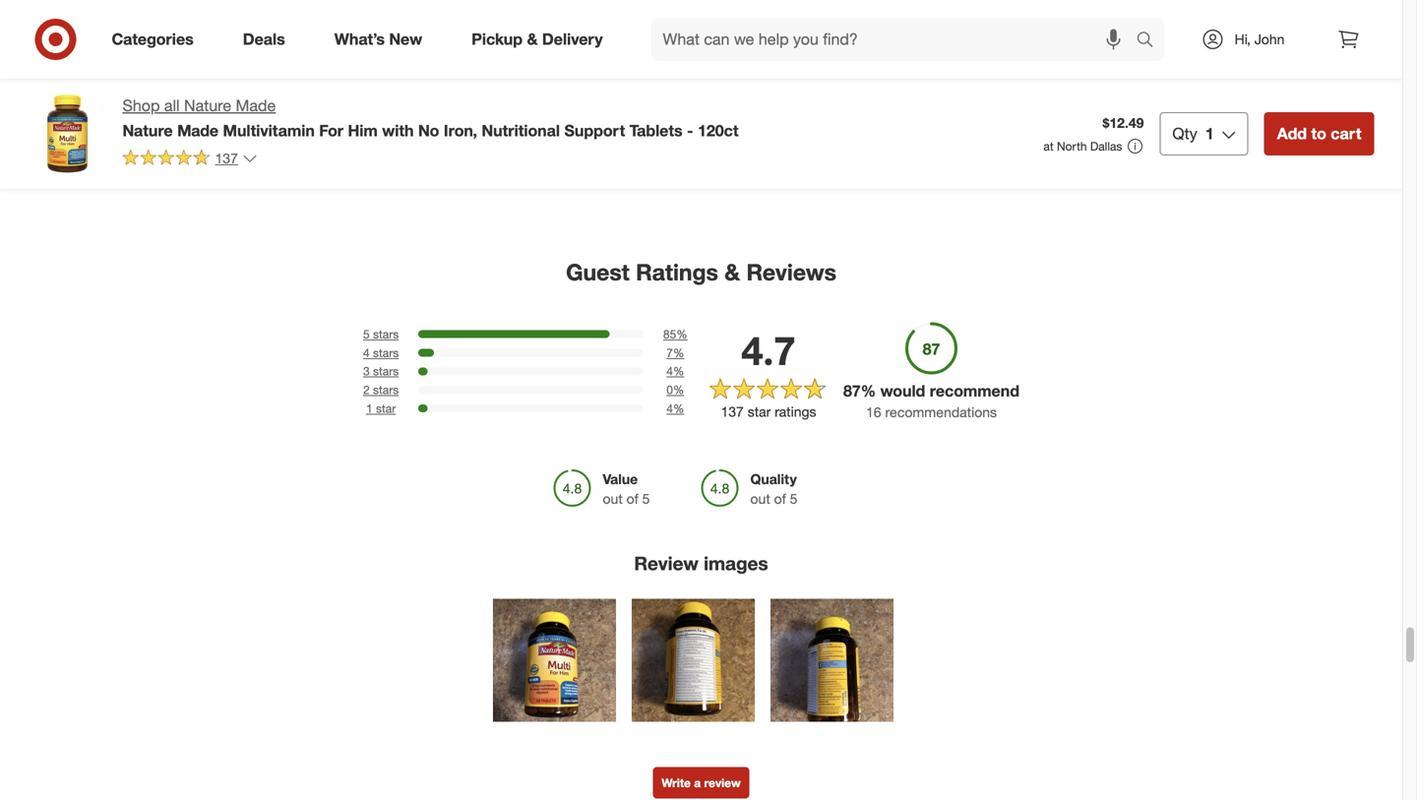 Task type: vqa. For each thing, say whether or not it's contained in the screenshot.
30 in the bottom of the page
no



Task type: locate. For each thing, give the bounding box(es) containing it.
and
[[110, 71, 134, 89], [567, 89, 590, 106], [1343, 89, 1366, 106], [843, 106, 867, 123]]

1 horizontal spatial 120ct
[[698, 121, 739, 140]]

$12.49 inside $12.49 nature made wellblends stress relief gummies with l theanine and gaba - strawberry flavor - 40ct
[[1245, 37, 1286, 54]]

and inside "$12.99 nature made wellblends calm mind and body gummies - 38ct sponsored"
[[110, 71, 134, 89]]

$12.49 up dallas
[[1103, 114, 1145, 132]]

4 up 3
[[363, 345, 370, 360]]

0 horizontal spatial centrum
[[241, 54, 295, 71]]

tablets down melatonin
[[958, 106, 1002, 123]]

ratings
[[775, 403, 817, 420]]

% down 0 %
[[673, 401, 685, 416]]

$12.49 nature made wellblends stress relief gummies with l theanine and gaba - strawberry flavor - 40ct
[[1245, 37, 1404, 140]]

- right d3
[[512, 106, 518, 123]]

nature inside "$12.99 nature made wellblends calm mind and body gummies - 38ct sponsored"
[[40, 54, 81, 71]]

wellblends right 'relief'
[[1329, 54, 1396, 71]]

star left ratings
[[748, 403, 771, 420]]

nature down shop
[[123, 121, 173, 140]]

4
[[363, 345, 370, 360], [667, 364, 673, 379], [667, 401, 673, 416]]

write a review button
[[653, 768, 750, 799]]

0 horizontal spatial sponsored
[[40, 106, 98, 121]]

star for 137
[[748, 403, 771, 420]]

1 horizontal spatial star
[[748, 403, 771, 420]]

4.7
[[742, 326, 796, 374]]

wellblends inside $12.49 nature made wellblends stress relief gummies with l theanine and gaba - strawberry flavor - 40ct
[[1329, 54, 1396, 71]]

5 inside quality out of 5
[[790, 490, 798, 508]]

1 horizontal spatial of
[[774, 490, 786, 508]]

nature up "image of nature made multivitamin for him with no iron, nutritional support tablets - 120ct"
[[40, 54, 81, 71]]

stars
[[373, 327, 399, 342], [373, 345, 399, 360], [373, 364, 399, 379], [373, 383, 399, 397]]

0 horizontal spatial $12.49
[[1103, 114, 1145, 132]]

of down value
[[627, 490, 639, 508]]

add to cart button
[[1265, 112, 1375, 156]]

1 stars from the top
[[373, 327, 399, 342]]

and right zinc
[[567, 89, 590, 106]]

and right mind
[[110, 71, 134, 89]]

gummies inside '$12.99 nature made wellblends immunemax gummies with vitamin c, zinc and vitamin d3 - tangerine flavor - 42ct'
[[525, 71, 584, 89]]

stars up "3 stars"
[[373, 345, 399, 360]]

1 horizontal spatial $12.49
[[1245, 37, 1286, 54]]

body
[[137, 71, 170, 89]]

% for 3 stars
[[673, 364, 685, 379]]

recommendations
[[886, 404, 997, 421]]

2 wellblends from the left
[[526, 54, 593, 71]]

gummies up 'tangerine'
[[525, 71, 584, 89]]

of for value
[[627, 490, 639, 508]]

% for 5 stars
[[677, 327, 688, 342]]

of inside quality out of 5
[[774, 490, 786, 508]]

nature made wellblends sleep longer , melatonin 10mg, l-theanine 100mg and gaba 100mg tablets - 35ct image
[[843, 0, 1005, 25]]

no
[[418, 121, 440, 140]]

support
[[565, 121, 625, 140]]

1 centrum from the left
[[241, 54, 295, 71]]

theanine
[[896, 89, 953, 106]]

1 down 2 at top left
[[366, 401, 373, 416]]

stars down "3 stars"
[[373, 383, 399, 397]]

multivitamin down dietary
[[223, 121, 315, 140]]

shop
[[123, 96, 160, 115]]

2 horizontal spatial tablets
[[958, 106, 1002, 123]]

made down pickup
[[487, 54, 522, 71]]

and up cart
[[1343, 89, 1366, 106]]

tablets inside $11.99 nature made wellblends sleep longer , melatonin 10mg, l-theanine 100mg and gaba 100mg tablets - 35ct
[[958, 106, 1002, 123]]

out down value
[[603, 490, 623, 508]]

1 out from the left
[[603, 490, 623, 508]]

centrum inside centrum women 50+ multi gummy - 80ct
[[1044, 54, 1098, 71]]

1 horizontal spatial centrum
[[1044, 54, 1098, 71]]

100mg down ','
[[912, 106, 955, 123]]

- left the "35ct" at the right top of the page
[[843, 123, 849, 140]]

1 4 % from the top
[[667, 364, 685, 379]]

made inside "$12.99 nature made wellblends calm mind and body gummies - 38ct sponsored"
[[85, 54, 120, 71]]

- left 80ct at right
[[1130, 71, 1135, 89]]

made for longer
[[889, 54, 924, 71]]

4 %
[[667, 364, 685, 379], [667, 401, 685, 416]]

137
[[215, 150, 238, 167], [721, 403, 744, 420]]

1
[[1206, 124, 1215, 143], [366, 401, 373, 416]]

centrum left women
[[1044, 54, 1098, 71]]

$12.99 nature made wellblends immunemax gummies with vitamin c, zinc and vitamin d3 - tangerine flavor - 42ct
[[442, 37, 593, 140]]

pickup
[[472, 30, 523, 49]]

100mg right ','
[[956, 89, 999, 106]]

1 horizontal spatial 137
[[721, 403, 744, 420]]

2 horizontal spatial sponsored
[[1245, 106, 1303, 121]]

wellblends up theanine
[[928, 54, 995, 71]]

1 horizontal spatial with
[[442, 89, 467, 106]]

flavor
[[1367, 106, 1404, 123], [442, 123, 479, 140]]

0 horizontal spatial flavor
[[442, 123, 479, 140]]

1 vertical spatial multivitamin
[[223, 121, 315, 140]]

0 horizontal spatial gummies
[[40, 89, 99, 106]]

1 horizontal spatial out
[[751, 490, 771, 508]]

5 stars
[[363, 327, 399, 342]]

$12.99 inside '$12.99 nature made wellblends immunemax gummies with vitamin c, zinc and vitamin d3 - tangerine flavor - 42ct'
[[442, 37, 483, 54]]

- left 38ct
[[103, 89, 108, 106]]

multi
[[1044, 71, 1074, 89]]

add
[[1278, 124, 1308, 143]]

80ct
[[1139, 71, 1166, 89]]

flavor right strawberry
[[1367, 106, 1404, 123]]

% up 0 %
[[673, 364, 685, 379]]

/
[[319, 71, 323, 89]]

- down $59.99
[[687, 121, 694, 140]]

4 % up 0 %
[[667, 364, 685, 379]]

would
[[881, 382, 926, 401]]

stars up the 4 stars
[[373, 327, 399, 342]]

out
[[603, 490, 623, 508], [751, 490, 771, 508]]

7
[[667, 345, 673, 360]]

- up add
[[1286, 106, 1292, 123]]

made inside $12.49 nature made wellblends stress relief gummies with l theanine and gaba - strawberry flavor - 40ct
[[1290, 54, 1325, 71]]

wellblends inside "$12.99 nature made wellblends calm mind and body gummies - 38ct sponsored"
[[124, 54, 191, 71]]

1 horizontal spatial gaba
[[1245, 106, 1283, 123]]

5
[[363, 327, 370, 342], [643, 490, 650, 508], [790, 490, 798, 508]]

1 horizontal spatial sponsored
[[241, 106, 299, 121]]

- inside "$12.99 nature made wellblends calm mind and body gummies - 38ct sponsored"
[[103, 89, 108, 106]]

tablets left supplement
[[241, 106, 284, 123]]

- left 40ct
[[1245, 123, 1250, 140]]

2 gaba from the left
[[1245, 106, 1283, 123]]

2 horizontal spatial 5
[[790, 490, 798, 508]]

1 horizontal spatial flavor
[[1367, 106, 1404, 123]]

2
[[363, 383, 370, 397]]

of for quality
[[774, 490, 786, 508]]

0 vertical spatial multivitamin
[[241, 71, 315, 89]]

out inside value out of 5
[[603, 490, 623, 508]]

gaba down stress
[[1245, 106, 1283, 123]]

0 horizontal spatial out
[[603, 490, 623, 508]]

100mg
[[956, 89, 999, 106], [912, 106, 955, 123]]

5 up the 4 stars
[[363, 327, 370, 342]]

multivitamin
[[241, 71, 315, 89], [223, 121, 315, 140]]

0 horizontal spatial 120ct
[[297, 106, 332, 123]]

with inside shop all nature made nature made multivitamin for him with no iron, nutritional support tablets - 120ct
[[382, 121, 414, 140]]

nature right all
[[184, 96, 231, 115]]

0 horizontal spatial with
[[382, 121, 414, 140]]

2 horizontal spatial with
[[1245, 89, 1271, 106]]

2 horizontal spatial gummies
[[1326, 71, 1385, 89]]

4 up 0
[[667, 364, 673, 379]]

0 vertical spatial $12.49
[[1245, 37, 1286, 54]]

5 down quality
[[790, 490, 798, 508]]

nature for calm
[[40, 54, 81, 71]]

0 %
[[667, 383, 685, 397]]

tablets
[[241, 106, 284, 123], [958, 106, 1002, 123], [630, 121, 683, 140]]

3 wellblends from the left
[[928, 54, 995, 71]]

0 vertical spatial 1
[[1206, 124, 1215, 143]]

0 horizontal spatial $12.99
[[40, 37, 81, 54]]

0 horizontal spatial 137
[[215, 150, 238, 167]]

vitamin
[[471, 89, 516, 106], [442, 106, 487, 123]]

1 of from the left
[[627, 490, 639, 508]]

made for relief
[[1290, 54, 1325, 71]]

-
[[1130, 71, 1135, 89], [103, 89, 108, 106], [288, 106, 293, 123], [512, 106, 518, 123], [1286, 106, 1292, 123], [687, 121, 694, 140], [483, 123, 488, 140], [843, 123, 849, 140], [1245, 123, 1250, 140]]

% up 16
[[861, 382, 876, 401]]

made inside '$12.99 nature made wellblends immunemax gummies with vitamin c, zinc and vitamin d3 - tangerine flavor - 42ct'
[[487, 54, 522, 71]]

4 % for star
[[667, 401, 685, 416]]

nature made wellblends stress relief gummies with l theanine and gaba - strawberry flavor - 40ct image
[[1245, 0, 1406, 25]]

tablets right support
[[630, 121, 683, 140]]

2 stars from the top
[[373, 345, 399, 360]]

out inside quality out of 5
[[751, 490, 771, 508]]

0 horizontal spatial gaba
[[870, 106, 908, 123]]

1 horizontal spatial 5
[[643, 490, 650, 508]]

wellblends down categories
[[124, 54, 191, 71]]

- inside shop all nature made nature made multivitamin for him with no iron, nutritional support tablets - 120ct
[[687, 121, 694, 140]]

1 $12.99 from the left
[[40, 37, 81, 54]]

at
[[1044, 139, 1054, 154]]

write a review
[[662, 776, 741, 791]]

1 vertical spatial 137
[[721, 403, 744, 420]]

what's new link
[[318, 18, 447, 61]]

stars for 2 stars
[[373, 383, 399, 397]]

0 horizontal spatial 5
[[363, 327, 370, 342]]

- inside $10.99 centrum men multivitamin / multimineral dietary supplement tablets - 120ct
[[288, 106, 293, 123]]

of down quality
[[774, 490, 786, 508]]

wellblends inside $11.99 nature made wellblends sleep longer , melatonin 10mg, l-theanine 100mg and gaba 100mg tablets - 35ct
[[928, 54, 995, 71]]

made up "theanine"
[[1290, 54, 1325, 71]]

4 down 0
[[667, 401, 673, 416]]

120ct down /
[[297, 106, 332, 123]]

0 horizontal spatial 100mg
[[912, 106, 955, 123]]

flavor right no
[[442, 123, 479, 140]]

0 vertical spatial &
[[527, 30, 538, 49]]

0 vertical spatial 4 %
[[667, 364, 685, 379]]

supplement
[[289, 89, 364, 106]]

& right ratings
[[725, 259, 740, 286]]

1 vertical spatial 4
[[667, 364, 673, 379]]

$12.49 up stress
[[1245, 37, 1286, 54]]

nature
[[40, 54, 81, 71], [442, 54, 483, 71], [843, 54, 885, 71], [1245, 54, 1286, 71], [184, 96, 231, 115], [123, 121, 173, 140]]

2 sponsored from the left
[[241, 106, 299, 121]]

with left l
[[1245, 89, 1271, 106]]

with up iron,
[[442, 89, 467, 106]]

$10.99
[[241, 37, 282, 54]]

made up 38ct
[[85, 54, 120, 71]]

1 right "qty"
[[1206, 124, 1215, 143]]

87 % would recommend 16 recommendations
[[844, 382, 1020, 421]]

0 horizontal spatial tablets
[[241, 106, 284, 123]]

review
[[704, 776, 741, 791]]

50+
[[1153, 54, 1176, 71]]

4 wellblends from the left
[[1329, 54, 1396, 71]]

qty 1
[[1173, 124, 1215, 143]]

4 stars from the top
[[373, 383, 399, 397]]

gaba inside $12.49 nature made wellblends stress relief gummies with l theanine and gaba - strawberry flavor - 40ct
[[1245, 106, 1283, 123]]

nature down john
[[1245, 54, 1286, 71]]

sleep
[[843, 71, 879, 89]]

0 horizontal spatial star
[[376, 401, 396, 416]]

made down $10.99
[[236, 96, 276, 115]]

% up 7 %
[[677, 327, 688, 342]]

% for 4 stars
[[673, 345, 685, 360]]

star down 2 stars at the left
[[376, 401, 396, 416]]

guest review image 3 of 3, zoom in image
[[771, 599, 894, 722]]

$12.49
[[1245, 37, 1286, 54], [1103, 114, 1145, 132]]

wellblends down delivery on the left top of the page
[[526, 54, 593, 71]]

% down 85 %
[[673, 345, 685, 360]]

2 4 % from the top
[[667, 401, 685, 416]]

5 up review
[[643, 490, 650, 508]]

iron,
[[444, 121, 477, 140]]

2 out from the left
[[751, 490, 771, 508]]

5 inside value out of 5
[[643, 490, 650, 508]]

87
[[844, 382, 861, 401]]

vitamin left c, at the left top of the page
[[471, 89, 516, 106]]

1 sponsored from the left
[[40, 106, 98, 121]]

made left ','
[[889, 54, 924, 71]]

2 $12.99 from the left
[[442, 37, 483, 54]]

out for quality out of 5
[[751, 490, 771, 508]]

nature inside $11.99 nature made wellblends sleep longer , melatonin 10mg, l-theanine 100mg and gaba 100mg tablets - 35ct
[[843, 54, 885, 71]]

0 vertical spatial 137
[[215, 150, 238, 167]]

out down quality
[[751, 490, 771, 508]]

1 horizontal spatial &
[[725, 259, 740, 286]]

%
[[677, 327, 688, 342], [673, 345, 685, 360], [673, 364, 685, 379], [861, 382, 876, 401], [673, 383, 685, 397], [673, 401, 685, 416]]

made up 137 link
[[177, 121, 219, 140]]

of
[[627, 490, 639, 508], [774, 490, 786, 508]]

stars for 4 stars
[[373, 345, 399, 360]]

1 vertical spatial 4 %
[[667, 401, 685, 416]]

1 horizontal spatial $12.99
[[442, 37, 483, 54]]

3 stars from the top
[[373, 364, 399, 379]]

2 vertical spatial 4
[[667, 401, 673, 416]]

gaba down longer
[[870, 106, 908, 123]]

with left no
[[382, 121, 414, 140]]

1 gaba from the left
[[870, 106, 908, 123]]

nature inside '$12.99 nature made wellblends immunemax gummies with vitamin c, zinc and vitamin d3 - tangerine flavor - 42ct'
[[442, 54, 483, 71]]

What can we help you find? suggestions appear below search field
[[651, 18, 1142, 61]]

with
[[442, 89, 467, 106], [1245, 89, 1271, 106], [382, 121, 414, 140]]

2 centrum from the left
[[1044, 54, 1098, 71]]

nature for sleep
[[843, 54, 885, 71]]

4 stars
[[363, 345, 399, 360]]

gummies up strawberry
[[1326, 71, 1385, 89]]

- right dietary
[[288, 106, 293, 123]]

with inside $12.49 nature made wellblends stress relief gummies with l theanine and gaba - strawberry flavor - 40ct
[[1245, 89, 1271, 106]]

gaba
[[870, 106, 908, 123], [1245, 106, 1283, 123]]

and down sleep
[[843, 106, 867, 123]]

gummies left 38ct
[[40, 89, 99, 106]]

% for 2 stars
[[673, 383, 685, 397]]

1 wellblends from the left
[[124, 54, 191, 71]]

guest review image 2 of 3, zoom in image
[[632, 599, 755, 722]]

0 horizontal spatial 1
[[366, 401, 373, 416]]

nature made wellblends calm mind and body gummies - 38ct image
[[40, 0, 201, 25]]

$12.99 inside "$12.99 nature made wellblends calm mind and body gummies - 38ct sponsored"
[[40, 37, 81, 54]]

stars down the 4 stars
[[373, 364, 399, 379]]

what's new
[[335, 30, 423, 49]]

wellblends inside '$12.99 nature made wellblends immunemax gummies with vitamin c, zinc and vitamin d3 - tangerine flavor - 42ct'
[[526, 54, 593, 71]]

1 horizontal spatial gummies
[[525, 71, 584, 89]]

made for mind
[[85, 54, 120, 71]]

centrum down deals
[[241, 54, 295, 71]]

$12.99 up calm
[[40, 37, 81, 54]]

sponsored
[[40, 106, 98, 121], [241, 106, 299, 121], [1245, 106, 1303, 121]]

nature down pickup
[[442, 54, 483, 71]]

gummy
[[1078, 71, 1126, 89]]

& right pickup
[[527, 30, 538, 49]]

4 % down 0 %
[[667, 401, 685, 416]]

1 vertical spatial $12.49
[[1103, 114, 1145, 132]]

120ct down sale
[[698, 121, 739, 140]]

made inside $11.99 nature made wellblends sleep longer , melatonin 10mg, l-theanine 100mg and gaba 100mg tablets - 35ct
[[889, 54, 924, 71]]

nature up 10mg,
[[843, 54, 885, 71]]

0 horizontal spatial of
[[627, 490, 639, 508]]

1 vertical spatial 1
[[366, 401, 373, 416]]

2 of from the left
[[774, 490, 786, 508]]

made
[[85, 54, 120, 71], [487, 54, 522, 71], [889, 54, 924, 71], [1290, 54, 1325, 71], [236, 96, 276, 115], [177, 121, 219, 140]]

of inside value out of 5
[[627, 490, 639, 508]]

made for gummies
[[487, 54, 522, 71]]

$12.99 up the immunemax on the left
[[442, 37, 483, 54]]

multivitamin down $10.99
[[241, 71, 315, 89]]

$11.99
[[843, 37, 885, 54]]

1 horizontal spatial tablets
[[630, 121, 683, 140]]

sale
[[702, 54, 725, 69]]

4 for 3 stars
[[667, 364, 673, 379]]

137 link
[[123, 149, 258, 171]]

% down 7 %
[[673, 383, 685, 397]]

nature inside $12.49 nature made wellblends stress relief gummies with l theanine and gaba - strawberry flavor - 40ct
[[1245, 54, 1286, 71]]



Task type: describe. For each thing, give the bounding box(es) containing it.
multimineral
[[327, 71, 402, 89]]

$10.99 centrum men multivitamin / multimineral dietary supplement tablets - 120ct
[[241, 37, 402, 123]]

review
[[635, 552, 699, 575]]

cart
[[1331, 124, 1362, 143]]

star for 1
[[376, 401, 396, 416]]

85
[[664, 327, 677, 342]]

gummies inside $12.49 nature made wellblends stress relief gummies with l theanine and gaba - strawberry flavor - 40ct
[[1326, 71, 1385, 89]]

out for value out of 5
[[603, 490, 623, 508]]

137 star ratings
[[721, 403, 817, 420]]

categories
[[112, 30, 194, 49]]

dietary
[[241, 89, 285, 106]]

deals
[[243, 30, 285, 49]]

and inside '$12.99 nature made wellblends immunemax gummies with vitamin c, zinc and vitamin d3 - tangerine flavor - 42ct'
[[567, 89, 590, 106]]

- inside centrum women 50+ multi gummy - 80ct
[[1130, 71, 1135, 89]]

delivery
[[542, 30, 603, 49]]

sponsored inside "$12.99 nature made wellblends calm mind and body gummies - 38ct sponsored"
[[40, 106, 98, 121]]

flavor inside $12.49 nature made wellblends stress relief gummies with l theanine and gaba - strawberry flavor - 40ct
[[1367, 106, 1404, 123]]

$11.99 nature made wellblends sleep longer , melatonin 10mg, l-theanine 100mg and gaba 100mg tablets - 35ct
[[843, 37, 1002, 140]]

guest ratings & reviews
[[566, 259, 837, 286]]

$12.99 nature made wellblends calm mind and body gummies - 38ct sponsored
[[40, 37, 191, 121]]

$44.99
[[642, 37, 684, 54]]

1 horizontal spatial 100mg
[[956, 89, 999, 106]]

stars for 5 stars
[[373, 327, 399, 342]]

wellblends for longer
[[928, 54, 995, 71]]

wellblends for gummies
[[526, 54, 593, 71]]

c,
[[520, 89, 533, 106]]

a
[[694, 776, 701, 791]]

3 sponsored from the left
[[1245, 106, 1303, 121]]

review images
[[635, 552, 769, 575]]

tablets inside $10.99 centrum men multivitamin / multimineral dietary supplement tablets - 120ct
[[241, 106, 284, 123]]

0 horizontal spatial &
[[527, 30, 538, 49]]

flavor inside '$12.99 nature made wellblends immunemax gummies with vitamin c, zinc and vitamin d3 - tangerine flavor - 42ct'
[[442, 123, 479, 140]]

quality out of 5
[[751, 471, 798, 508]]

women
[[1102, 54, 1149, 71]]

men
[[298, 54, 326, 71]]

stress
[[1245, 71, 1284, 89]]

$12.99 for $12.99 nature made wellblends immunemax gummies with vitamin c, zinc and vitamin d3 - tangerine flavor - 42ct
[[442, 37, 483, 54]]

4 for 1 star
[[667, 401, 673, 416]]

$44.99 reg $59.99 sale
[[642, 37, 725, 69]]

35ct
[[852, 123, 880, 140]]

value
[[603, 471, 638, 488]]

images
[[704, 552, 769, 575]]

pickup & delivery link
[[455, 18, 628, 61]]

multivitamin inside $10.99 centrum men multivitamin / multimineral dietary supplement tablets - 120ct
[[241, 71, 315, 89]]

and inside $12.49 nature made wellblends stress relief gummies with l theanine and gaba - strawberry flavor - 40ct
[[1343, 89, 1366, 106]]

categories link
[[95, 18, 218, 61]]

john
[[1255, 31, 1285, 48]]

theanine
[[1286, 89, 1339, 106]]

nature for immunemax
[[442, 54, 483, 71]]

with inside '$12.99 nature made wellblends immunemax gummies with vitamin c, zinc and vitamin d3 - tangerine flavor - 42ct'
[[442, 89, 467, 106]]

5 for value out of 5
[[643, 490, 650, 508]]

4 % for stars
[[667, 364, 685, 379]]

$12.49 for $12.49 nature made wellblends stress relief gummies with l theanine and gaba - strawberry flavor - 40ct
[[1245, 37, 1286, 54]]

nutritional
[[482, 121, 560, 140]]

centrum women 50+ multi gummy - 80ct
[[1044, 54, 1176, 89]]

1 star
[[366, 401, 396, 416]]

guest
[[566, 259, 630, 286]]

0 vertical spatial 4
[[363, 345, 370, 360]]

reg
[[642, 54, 660, 69]]

at north dallas
[[1044, 139, 1123, 154]]

d3
[[491, 106, 508, 123]]

recommend
[[930, 382, 1020, 401]]

137 for 137
[[215, 150, 238, 167]]

2 stars
[[363, 383, 399, 397]]

zinc
[[537, 89, 563, 106]]

lectrofan premium high fidelity noise sound machine with 20 unique non-looping fan and noise sounds and sleep timer - white image
[[642, 0, 804, 25]]

l-
[[885, 89, 896, 106]]

what's
[[335, 30, 385, 49]]

immunemax
[[442, 71, 521, 89]]

wellblends for relief
[[1329, 54, 1396, 71]]

centrum women 50+ multi gummy - 80ct image
[[1044, 0, 1206, 25]]

5 for quality out of 5
[[790, 490, 798, 508]]

quality
[[751, 471, 797, 488]]

melatonin
[[937, 71, 998, 89]]

stars for 3 stars
[[373, 364, 399, 379]]

137 for 137 star ratings
[[721, 403, 744, 420]]

- left 42ct
[[483, 123, 488, 140]]

for
[[319, 121, 344, 140]]

image of nature made multivitamin for him with no iron, nutritional support tablets - 120ct image
[[28, 95, 107, 173]]

% inside 87 % would recommend 16 recommendations
[[861, 382, 876, 401]]

write
[[662, 776, 691, 791]]

relief
[[1288, 71, 1322, 89]]

42ct
[[492, 123, 519, 140]]

gummies inside "$12.99 nature made wellblends calm mind and body gummies - 38ct sponsored"
[[40, 89, 99, 106]]

reviews
[[747, 259, 837, 286]]

$12.99 for $12.99 nature made wellblends calm mind and body gummies - 38ct sponsored
[[40, 37, 81, 54]]

% for 1 star
[[673, 401, 685, 416]]

120ct inside $10.99 centrum men multivitamin / multimineral dietary supplement tablets - 120ct
[[297, 106, 332, 123]]

vitamin left d3
[[442, 106, 487, 123]]

hi, john
[[1235, 31, 1285, 48]]

value out of 5
[[603, 471, 650, 508]]

to
[[1312, 124, 1327, 143]]

10mg,
[[843, 89, 881, 106]]

guest review image 1 of 3, zoom in image
[[493, 599, 616, 722]]

centrum women 50+ multi gummy - 80ct link
[[1044, 0, 1206, 103]]

1 vertical spatial &
[[725, 259, 740, 286]]

calm
[[40, 71, 72, 89]]

gaba inside $11.99 nature made wellblends sleep longer , melatonin 10mg, l-theanine 100mg and gaba 100mg tablets - 35ct
[[870, 106, 908, 123]]

ratings
[[636, 259, 719, 286]]

- inside $11.99 nature made wellblends sleep longer , melatonin 10mg, l-theanine 100mg and gaba 100mg tablets - 35ct
[[843, 123, 849, 140]]

$12.49 for $12.49
[[1103, 114, 1145, 132]]

120ct inside shop all nature made nature made multivitamin for him with no iron, nutritional support tablets - 120ct
[[698, 121, 739, 140]]

add to cart
[[1278, 124, 1362, 143]]

centrum inside $10.99 centrum men multivitamin / multimineral dietary supplement tablets - 120ct
[[241, 54, 295, 71]]

$59.99
[[663, 54, 698, 69]]

and inside $11.99 nature made wellblends sleep longer , melatonin 10mg, l-theanine 100mg and gaba 100mg tablets - 35ct
[[843, 106, 867, 123]]

multivitamin inside shop all nature made nature made multivitamin for him with no iron, nutritional support tablets - 120ct
[[223, 121, 315, 140]]

3
[[363, 364, 370, 379]]

nature for stress
[[1245, 54, 1286, 71]]

l
[[1274, 89, 1282, 106]]

search
[[1128, 32, 1175, 51]]

tangerine
[[521, 106, 581, 123]]

wellblends for mind
[[124, 54, 191, 71]]

pickup & delivery
[[472, 30, 603, 49]]

85 %
[[664, 327, 688, 342]]

deals link
[[226, 18, 310, 61]]

3 stars
[[363, 364, 399, 379]]

tablets inside shop all nature made nature made multivitamin for him with no iron, nutritional support tablets - 120ct
[[630, 121, 683, 140]]

north
[[1057, 139, 1088, 154]]

qty
[[1173, 124, 1198, 143]]

new
[[389, 30, 423, 49]]

dallas
[[1091, 139, 1123, 154]]

strawberry
[[1296, 106, 1363, 123]]

1 horizontal spatial 1
[[1206, 124, 1215, 143]]

0
[[667, 383, 673, 397]]

him
[[348, 121, 378, 140]]

,
[[930, 71, 933, 89]]



